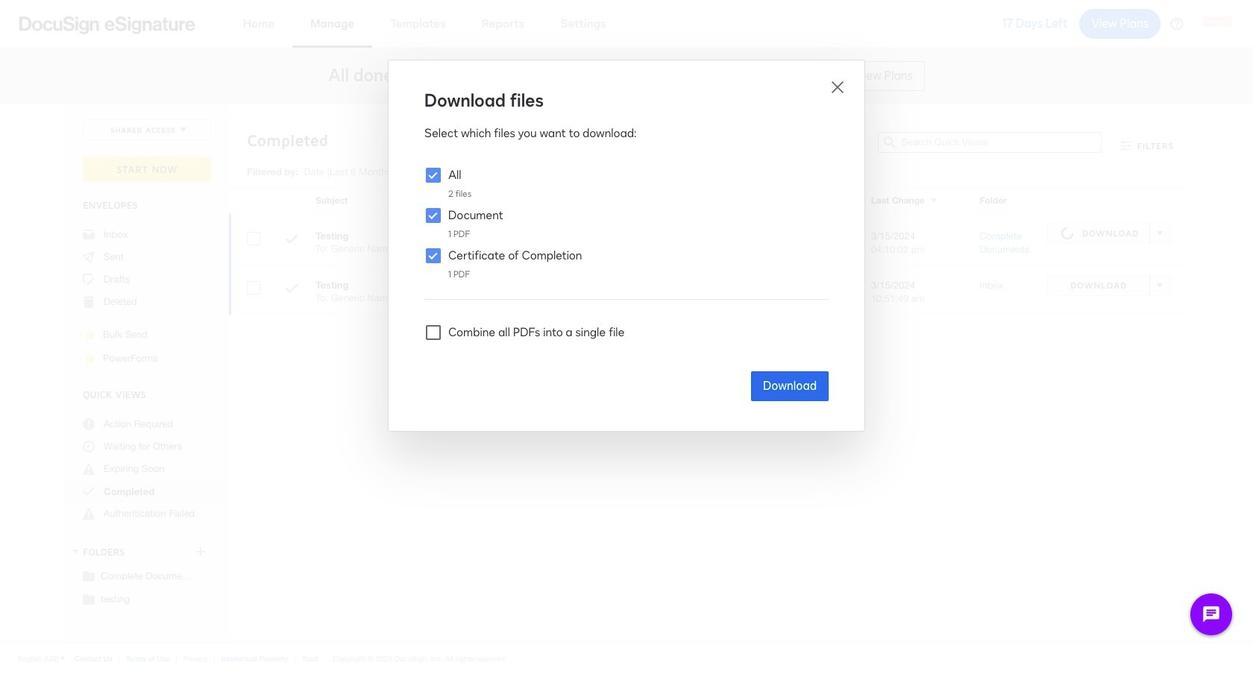 Task type: vqa. For each thing, say whether or not it's contained in the screenshot.
first ALERT ICON
yes



Task type: locate. For each thing, give the bounding box(es) containing it.
2 completed image from the top
[[286, 283, 298, 297]]

1 vertical spatial completed image
[[286, 283, 298, 297]]

more info region
[[0, 643, 1254, 675]]

lock image
[[81, 350, 99, 368]]

alert image
[[83, 463, 95, 475], [83, 508, 95, 520]]

0 vertical spatial completed image
[[286, 234, 298, 248]]

0 vertical spatial alert image
[[83, 463, 95, 475]]

view folders image
[[69, 546, 81, 558]]

trash image
[[83, 296, 95, 308]]

alert image down completed icon
[[83, 508, 95, 520]]

alert image up completed icon
[[83, 463, 95, 475]]

2 alert image from the top
[[83, 508, 95, 520]]

1 vertical spatial alert image
[[83, 508, 95, 520]]

completed image
[[286, 234, 298, 248], [286, 283, 298, 297]]

docusign esignature image
[[19, 16, 196, 34]]

inbox image
[[83, 229, 95, 241]]



Task type: describe. For each thing, give the bounding box(es) containing it.
completed image
[[83, 486, 95, 498]]

1 completed image from the top
[[286, 234, 298, 248]]

lock image
[[81, 326, 99, 344]]

Search Quick Views text field
[[902, 133, 1102, 152]]

action required image
[[83, 419, 95, 431]]

1 alert image from the top
[[83, 463, 95, 475]]

folder image
[[83, 570, 95, 582]]

draft image
[[83, 274, 95, 286]]

folder image
[[83, 593, 95, 605]]

sent image
[[83, 251, 95, 263]]

clock image
[[83, 441, 95, 453]]



